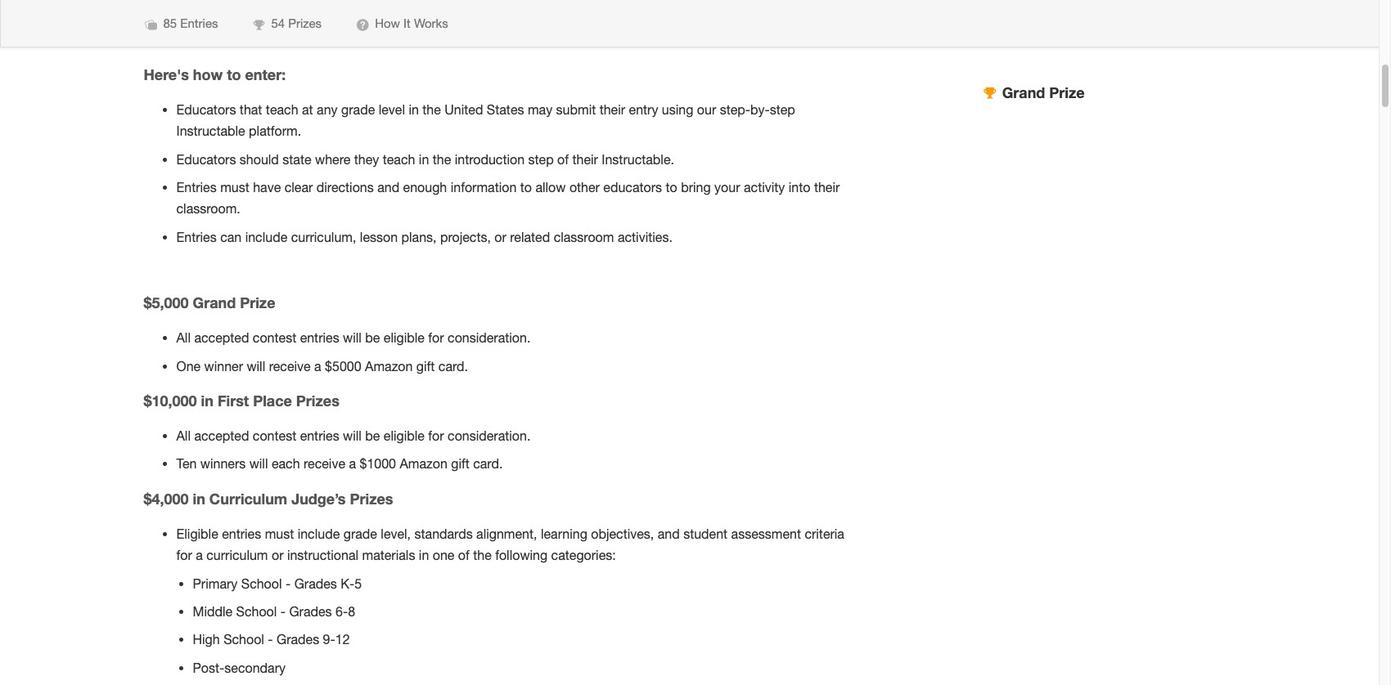 Task type: describe. For each thing, give the bounding box(es) containing it.
12
[[335, 633, 350, 648]]

here's how to enter:
[[144, 65, 290, 83]]

winner
[[204, 359, 243, 374]]

states
[[487, 102, 524, 117]]

0 vertical spatial receive
[[269, 359, 311, 374]]

all for one winner will receive a $5000 amazon gift card.
[[176, 331, 191, 346]]

and inside entries must have clear directions and enough information to allow other educators to bring your activity into their classroom.
[[377, 180, 399, 195]]

your
[[714, 180, 740, 195]]

0 vertical spatial gift
[[416, 359, 435, 374]]

information
[[451, 180, 517, 195]]

the inside educators that teach at any grade level in the united states may submit their entry using our step-by-step instructable platform.
[[423, 102, 441, 117]]

0 vertical spatial amazon
[[365, 359, 413, 374]]

1 vertical spatial prize
[[240, 294, 275, 312]]

1 vertical spatial receive
[[304, 457, 345, 472]]

assessment
[[731, 527, 801, 542]]

contest for receive
[[253, 331, 296, 346]]

grand prize
[[1002, 84, 1085, 102]]

student
[[683, 527, 728, 542]]

can
[[220, 230, 242, 245]]

1 horizontal spatial card.
[[473, 457, 503, 472]]

the inside eligible entries must include grade level, standards alignment, learning objectives, and student assessment criteria for a curriculum or instructional materials in one of the following categories:
[[473, 548, 492, 563]]

allow
[[536, 180, 566, 195]]

that
[[240, 102, 262, 117]]

be for amazon
[[365, 331, 380, 346]]

in inside educators that teach at any grade level in the united states may submit their entry using our step-by-step instructable platform.
[[409, 102, 419, 117]]

$5,000 grand prize
[[144, 294, 275, 312]]

directions
[[317, 180, 374, 195]]

eligible for amazon
[[384, 331, 425, 346]]

for inside eligible entries must include grade level, standards alignment, learning objectives, and student assessment criteria for a curriculum or instructional materials in one of the following categories:
[[176, 548, 192, 563]]

2 horizontal spatial to
[[666, 180, 677, 195]]

winners
[[200, 457, 246, 472]]

place
[[253, 392, 292, 410]]

$10,000 in first place prizes
[[144, 392, 344, 410]]

curriculum
[[209, 490, 287, 508]]

prizes for place
[[296, 392, 339, 410]]

teach inside educators that teach at any grade level in the united states may submit their entry using our step-by-step instructable platform.
[[266, 102, 298, 117]]

works
[[414, 16, 448, 30]]

how
[[193, 65, 223, 83]]

- for middle
[[281, 605, 286, 619]]

activity
[[744, 180, 785, 195]]

related
[[510, 230, 550, 245]]

curriculum
[[206, 548, 268, 563]]

enter:
[[245, 65, 286, 83]]

alignment,
[[476, 527, 537, 542]]

grades for k-
[[294, 577, 337, 591]]

state
[[283, 152, 311, 167]]

how
[[375, 16, 400, 30]]

1 horizontal spatial grand
[[1002, 84, 1045, 102]]

may
[[528, 102, 553, 117]]

educators
[[603, 180, 662, 195]]

post-secondary
[[193, 661, 289, 676]]

will right winner
[[247, 359, 265, 374]]

or inside eligible entries must include grade level, standards alignment, learning objectives, and student assessment criteria for a curriculum or instructional materials in one of the following categories:
[[272, 548, 284, 563]]

middle school - grades 6-8
[[193, 605, 359, 619]]

ten
[[176, 457, 197, 472]]

1 vertical spatial teach
[[383, 152, 415, 167]]

other
[[569, 180, 600, 195]]

instructable image
[[143, 17, 159, 29]]

$5000
[[325, 359, 361, 374]]

our
[[697, 102, 716, 117]]

will up the '$5000'
[[343, 331, 362, 346]]

will up ten winners will each receive a $1000 amazon gift card.
[[343, 429, 362, 444]]

k-
[[341, 577, 354, 591]]

entries can include curriculum, lesson plans, projects, or related classroom activities.
[[176, 230, 676, 245]]

0 vertical spatial card.
[[438, 359, 468, 374]]

platform.
[[249, 124, 301, 139]]

eligible
[[176, 527, 218, 542]]

for for amazon
[[428, 429, 444, 444]]

clear
[[285, 180, 313, 195]]

entries for entries must have clear directions and enough information to allow other educators to bring your activity into their classroom.
[[176, 180, 217, 195]]

9-
[[323, 633, 335, 648]]

judge's
[[291, 490, 346, 508]]

instructable.
[[602, 152, 674, 167]]

their inside entries must have clear directions and enough information to allow other educators to bring your activity into their classroom.
[[814, 180, 840, 195]]

curriculum,
[[291, 230, 356, 245]]

standards
[[414, 527, 473, 542]]

it
[[404, 16, 411, 30]]

entries for a
[[300, 331, 339, 346]]

united
[[445, 102, 483, 117]]

instructional
[[287, 548, 358, 563]]

each
[[272, 457, 300, 472]]

activities.
[[618, 230, 673, 245]]

instructable
[[176, 124, 245, 139]]

in left first
[[201, 392, 213, 410]]

here's
[[144, 65, 189, 83]]

learning
[[541, 527, 587, 542]]

plans,
[[401, 230, 437, 245]]

all accepted contest entries will be eligible for consideration. for a
[[176, 429, 534, 444]]

level
[[379, 102, 405, 117]]

one winner will receive a $5000 amazon gift card.
[[176, 359, 472, 374]]

secondary
[[224, 661, 286, 676]]

step inside educators that teach at any grade level in the united states may submit their entry using our step-by-step instructable platform.
[[770, 102, 795, 117]]

ten winners will each receive a $1000 amazon gift card.
[[176, 457, 506, 472]]

primary
[[193, 577, 238, 591]]

- for primary
[[286, 577, 291, 591]]

at
[[302, 102, 313, 117]]

introduction
[[455, 152, 525, 167]]

classroom
[[554, 230, 614, 245]]

into
[[789, 180, 811, 195]]

bring
[[681, 180, 711, 195]]

$10,000
[[144, 392, 197, 410]]

objectives,
[[591, 527, 654, 542]]

1 horizontal spatial gift
[[451, 457, 470, 472]]

6-
[[336, 605, 348, 619]]

contest for each
[[253, 429, 296, 444]]

projects,
[[440, 230, 491, 245]]

grade inside eligible entries must include grade level, standards alignment, learning objectives, and student assessment criteria for a curriculum or instructional materials in one of the following categories:
[[343, 527, 377, 542]]



Task type: locate. For each thing, give the bounding box(es) containing it.
in
[[409, 102, 419, 117], [419, 152, 429, 167], [201, 392, 213, 410], [193, 490, 205, 508], [419, 548, 429, 563]]

a down eligible
[[196, 548, 203, 563]]

entries down classroom.
[[176, 230, 217, 245]]

be for $1000
[[365, 429, 380, 444]]

2 vertical spatial the
[[473, 548, 492, 563]]

1 horizontal spatial a
[[314, 359, 321, 374]]

1 vertical spatial all accepted contest entries will be eligible for consideration.
[[176, 429, 534, 444]]

0 horizontal spatial gift
[[416, 359, 435, 374]]

prizes down one winner will receive a $5000 amazon gift card.
[[296, 392, 339, 410]]

their left entry
[[600, 102, 625, 117]]

1 vertical spatial school
[[236, 605, 277, 619]]

for
[[428, 331, 444, 346], [428, 429, 444, 444], [176, 548, 192, 563]]

school for middle
[[236, 605, 277, 619]]

eligible for $1000
[[384, 429, 425, 444]]

0 vertical spatial consideration.
[[448, 331, 531, 346]]

0 vertical spatial the
[[423, 102, 441, 117]]

their inside educators that teach at any grade level in the united states may submit their entry using our step-by-step instructable platform.
[[600, 102, 625, 117]]

1 vertical spatial entries
[[176, 180, 217, 195]]

1 vertical spatial a
[[349, 457, 356, 472]]

1 vertical spatial their
[[572, 152, 598, 167]]

1 horizontal spatial include
[[298, 527, 340, 542]]

entries
[[180, 16, 218, 30], [176, 180, 217, 195], [176, 230, 217, 245]]

grades
[[294, 577, 337, 591], [289, 605, 332, 619], [277, 633, 319, 648]]

1 vertical spatial the
[[433, 152, 451, 167]]

accepted for winners
[[194, 429, 249, 444]]

card.
[[438, 359, 468, 374], [473, 457, 503, 472]]

school up post-secondary
[[224, 633, 264, 648]]

school up middle school - grades 6-8
[[241, 577, 282, 591]]

grades for 6-
[[289, 605, 332, 619]]

0 vertical spatial must
[[220, 180, 249, 195]]

a left $1000
[[349, 457, 356, 472]]

submit
[[556, 102, 596, 117]]

of right one
[[458, 548, 470, 563]]

2 educators from the top
[[176, 152, 236, 167]]

entries for entries can include curriculum, lesson plans, projects, or related classroom activities.
[[176, 230, 217, 245]]

using
[[662, 102, 693, 117]]

85 entries
[[163, 16, 218, 30]]

entries must have clear directions and enough information to allow other educators to bring your activity into their classroom.
[[176, 180, 840, 216]]

educators inside educators that teach at any grade level in the united states may submit their entry using our step-by-step instructable platform.
[[176, 102, 236, 117]]

contest up one winner will receive a $5000 amazon gift card.
[[253, 331, 296, 346]]

in left one
[[419, 548, 429, 563]]

have
[[253, 180, 281, 195]]

high
[[193, 633, 220, 648]]

1 educators from the top
[[176, 102, 236, 117]]

1 vertical spatial accepted
[[194, 429, 249, 444]]

to
[[227, 65, 241, 83], [520, 180, 532, 195], [666, 180, 677, 195]]

all accepted contest entries will be eligible for consideration. for $5000
[[176, 331, 534, 346]]

0 horizontal spatial card.
[[438, 359, 468, 374]]

where
[[315, 152, 350, 167]]

0 vertical spatial their
[[600, 102, 625, 117]]

0 horizontal spatial or
[[272, 548, 284, 563]]

0 vertical spatial be
[[365, 331, 380, 346]]

2 all from the top
[[176, 429, 191, 444]]

teach up platform.
[[266, 102, 298, 117]]

1 horizontal spatial of
[[557, 152, 569, 167]]

they
[[354, 152, 379, 167]]

1 vertical spatial educators
[[176, 152, 236, 167]]

1 vertical spatial for
[[428, 429, 444, 444]]

to left "allow"
[[520, 180, 532, 195]]

0 vertical spatial step
[[770, 102, 795, 117]]

include right can
[[245, 230, 287, 245]]

grade left level,
[[343, 527, 377, 542]]

0 vertical spatial eligible
[[384, 331, 425, 346]]

1 vertical spatial all
[[176, 429, 191, 444]]

0 vertical spatial or
[[495, 230, 506, 245]]

teach
[[266, 102, 298, 117], [383, 152, 415, 167]]

0 vertical spatial for
[[428, 331, 444, 346]]

accepted up winners
[[194, 429, 249, 444]]

entries
[[300, 331, 339, 346], [300, 429, 339, 444], [222, 527, 261, 542]]

1 vertical spatial grand
[[193, 294, 236, 312]]

all
[[176, 331, 191, 346], [176, 429, 191, 444]]

eligible entries must include grade level, standards alignment, learning objectives, and student assessment criteria for a curriculum or instructional materials in one of the following categories:
[[176, 527, 845, 563]]

1 horizontal spatial prize
[[1049, 84, 1085, 102]]

grades down instructional
[[294, 577, 337, 591]]

include up instructional
[[298, 527, 340, 542]]

a inside eligible entries must include grade level, standards alignment, learning objectives, and student assessment criteria for a curriculum or instructional materials in one of the following categories:
[[196, 548, 203, 563]]

high school - grades 9-12
[[193, 633, 354, 648]]

consideration.
[[448, 331, 531, 346], [448, 429, 531, 444]]

how it works link
[[338, 0, 465, 47]]

1 vertical spatial gift
[[451, 457, 470, 472]]

2 vertical spatial a
[[196, 548, 203, 563]]

entries up one winner will receive a $5000 amazon gift card.
[[300, 331, 339, 346]]

0 vertical spatial all accepted contest entries will be eligible for consideration.
[[176, 331, 534, 346]]

prizes right 54
[[288, 16, 322, 30]]

1 vertical spatial contest
[[253, 429, 296, 444]]

grand right contest image
[[1002, 84, 1045, 102]]

1 vertical spatial consideration.
[[448, 429, 531, 444]]

$4,000
[[144, 490, 189, 508]]

prize down can
[[240, 294, 275, 312]]

to right how
[[227, 65, 241, 83]]

should
[[240, 152, 279, 167]]

to left bring
[[666, 180, 677, 195]]

entries inside entries must have clear directions and enough information to allow other educators to bring your activity into their classroom.
[[176, 180, 217, 195]]

1 contest from the top
[[253, 331, 296, 346]]

teach right they
[[383, 152, 415, 167]]

5
[[354, 577, 362, 591]]

0 vertical spatial a
[[314, 359, 321, 374]]

and inside eligible entries must include grade level, standards alignment, learning objectives, and student assessment criteria for a curriculum or instructional materials in one of the following categories:
[[658, 527, 680, 542]]

in right "level"
[[409, 102, 419, 117]]

grades for 9-
[[277, 633, 319, 648]]

and down they
[[377, 180, 399, 195]]

1 horizontal spatial or
[[495, 230, 506, 245]]

1 vertical spatial and
[[658, 527, 680, 542]]

0 vertical spatial grade
[[341, 102, 375, 117]]

consideration. for ten winners will each receive a $1000 amazon gift card.
[[448, 429, 531, 444]]

must inside entries must have clear directions and enough information to allow other educators to bring your activity into their classroom.
[[220, 180, 249, 195]]

contest
[[253, 331, 296, 346], [253, 429, 296, 444]]

$5,000
[[144, 294, 189, 312]]

- down middle school - grades 6-8
[[268, 633, 273, 648]]

school for high
[[224, 633, 264, 648]]

prizes down $1000
[[350, 490, 393, 508]]

8
[[348, 605, 355, 619]]

receive up place
[[269, 359, 311, 374]]

0 horizontal spatial prize
[[240, 294, 275, 312]]

in inside eligible entries must include grade level, standards alignment, learning objectives, and student assessment criteria for a curriculum or instructional materials in one of the following categories:
[[419, 548, 429, 563]]

2 consideration. from the top
[[448, 429, 531, 444]]

gift
[[416, 359, 435, 374], [451, 457, 470, 472]]

step up "allow"
[[528, 152, 554, 167]]

their
[[600, 102, 625, 117], [572, 152, 598, 167], [814, 180, 840, 195]]

0 horizontal spatial grand
[[193, 294, 236, 312]]

all up one
[[176, 331, 191, 346]]

how it works
[[375, 16, 448, 30]]

prize right contest image
[[1049, 84, 1085, 102]]

2 vertical spatial their
[[814, 180, 840, 195]]

1 accepted from the top
[[194, 331, 249, 346]]

educators for educators that teach at any grade level in the united states may submit their entry using our step-by-step instructable platform.
[[176, 102, 236, 117]]

1 horizontal spatial teach
[[383, 152, 415, 167]]

all up ten at the left
[[176, 429, 191, 444]]

grand right $5,000
[[193, 294, 236, 312]]

85 entries link
[[126, 0, 234, 47]]

1 vertical spatial include
[[298, 527, 340, 542]]

amazon
[[365, 359, 413, 374], [400, 457, 447, 472]]

2 accepted from the top
[[194, 429, 249, 444]]

educators down the instructable
[[176, 152, 236, 167]]

1 all from the top
[[176, 331, 191, 346]]

a
[[314, 359, 321, 374], [349, 457, 356, 472], [196, 548, 203, 563]]

entries right 85
[[180, 16, 218, 30]]

their right into
[[814, 180, 840, 195]]

1 vertical spatial grades
[[289, 605, 332, 619]]

entries for receive
[[300, 429, 339, 444]]

1 horizontal spatial and
[[658, 527, 680, 542]]

grade
[[341, 102, 375, 117], [343, 527, 377, 542]]

must
[[220, 180, 249, 195], [265, 527, 294, 542]]

will
[[343, 331, 362, 346], [247, 359, 265, 374], [343, 429, 362, 444], [249, 457, 268, 472]]

1 be from the top
[[365, 331, 380, 346]]

grades left 9-
[[277, 633, 319, 648]]

be up one winner will receive a $5000 amazon gift card.
[[365, 331, 380, 346]]

receive up "judge's"
[[304, 457, 345, 472]]

0 horizontal spatial their
[[572, 152, 598, 167]]

grades left 6-
[[289, 605, 332, 619]]

1 horizontal spatial must
[[265, 527, 294, 542]]

all for ten winners will each receive a $1000 amazon gift card.
[[176, 429, 191, 444]]

and left student
[[658, 527, 680, 542]]

primary school - grades k-5
[[193, 577, 365, 591]]

grade inside educators that teach at any grade level in the united states may submit their entry using our step-by-step instructable platform.
[[341, 102, 375, 117]]

-
[[286, 577, 291, 591], [281, 605, 286, 619], [268, 633, 273, 648]]

entries up curriculum in the bottom of the page
[[222, 527, 261, 542]]

must inside eligible entries must include grade level, standards alignment, learning objectives, and student assessment criteria for a curriculum or instructional materials in one of the following categories:
[[265, 527, 294, 542]]

0 vertical spatial and
[[377, 180, 399, 195]]

1 horizontal spatial step
[[770, 102, 795, 117]]

question image
[[354, 17, 371, 29]]

of up "allow"
[[557, 152, 569, 167]]

2 vertical spatial entries
[[176, 230, 217, 245]]

1 vertical spatial must
[[265, 527, 294, 542]]

0 vertical spatial grades
[[294, 577, 337, 591]]

lesson
[[360, 230, 398, 245]]

0 vertical spatial entries
[[180, 16, 218, 30]]

1 vertical spatial prizes
[[296, 392, 339, 410]]

0 horizontal spatial and
[[377, 180, 399, 195]]

1 vertical spatial amazon
[[400, 457, 447, 472]]

2 vertical spatial grades
[[277, 633, 319, 648]]

0 vertical spatial prizes
[[288, 16, 322, 30]]

following
[[495, 548, 548, 563]]

1 vertical spatial step
[[528, 152, 554, 167]]

one
[[433, 548, 455, 563]]

0 horizontal spatial of
[[458, 548, 470, 563]]

step-
[[720, 102, 750, 117]]

1 vertical spatial be
[[365, 429, 380, 444]]

school for primary
[[241, 577, 282, 591]]

educators should state where they teach in the introduction step of their instructable.
[[176, 152, 674, 167]]

1 vertical spatial -
[[281, 605, 286, 619]]

1 vertical spatial entries
[[300, 429, 339, 444]]

2 be from the top
[[365, 429, 380, 444]]

prize
[[1049, 84, 1085, 102], [240, 294, 275, 312]]

prizes
[[288, 16, 322, 30], [296, 392, 339, 410], [350, 490, 393, 508]]

0 vertical spatial of
[[557, 152, 569, 167]]

2 vertical spatial for
[[176, 548, 192, 563]]

be up $1000
[[365, 429, 380, 444]]

0 vertical spatial prize
[[1049, 84, 1085, 102]]

2 vertical spatial prizes
[[350, 490, 393, 508]]

the up the enough
[[433, 152, 451, 167]]

0 vertical spatial entries
[[300, 331, 339, 346]]

$4,000 in curriculum judge's prizes
[[144, 490, 397, 508]]

0 vertical spatial -
[[286, 577, 291, 591]]

for for gift
[[428, 331, 444, 346]]

any
[[317, 102, 338, 117]]

54 prizes
[[271, 16, 322, 30]]

1 vertical spatial grade
[[343, 527, 377, 542]]

or left "related"
[[495, 230, 506, 245]]

1 eligible from the top
[[384, 331, 425, 346]]

by-
[[750, 102, 770, 117]]

educators for educators should state where they teach in the introduction step of their instructable.
[[176, 152, 236, 167]]

1 consideration. from the top
[[448, 331, 531, 346]]

$1000
[[360, 457, 396, 472]]

step right step- at the right top
[[770, 102, 795, 117]]

1 vertical spatial of
[[458, 548, 470, 563]]

entries inside eligible entries must include grade level, standards alignment, learning objectives, and student assessment criteria for a curriculum or instructional materials in one of the following categories:
[[222, 527, 261, 542]]

amazon right the '$5000'
[[365, 359, 413, 374]]

contest up each
[[253, 429, 296, 444]]

contest image
[[982, 84, 998, 96]]

2 contest from the top
[[253, 429, 296, 444]]

educators up the instructable
[[176, 102, 236, 117]]

accepted up winner
[[194, 331, 249, 346]]

level,
[[381, 527, 411, 542]]

materials
[[362, 548, 415, 563]]

2 vertical spatial -
[[268, 633, 273, 648]]

2 horizontal spatial a
[[349, 457, 356, 472]]

in up the enough
[[419, 152, 429, 167]]

grade right any
[[341, 102, 375, 117]]

or up the "primary school - grades k-5"
[[272, 548, 284, 563]]

0 horizontal spatial to
[[227, 65, 241, 83]]

prizes for judge's
[[350, 490, 393, 508]]

- up middle school - grades 6-8
[[286, 577, 291, 591]]

amazon right $1000
[[400, 457, 447, 472]]

0 horizontal spatial include
[[245, 230, 287, 245]]

must left the have
[[220, 180, 249, 195]]

0 horizontal spatial must
[[220, 180, 249, 195]]

consideration. for one winner will receive a $5000 amazon gift card.
[[448, 331, 531, 346]]

0 vertical spatial school
[[241, 577, 282, 591]]

0 horizontal spatial a
[[196, 548, 203, 563]]

the down alignment,
[[473, 548, 492, 563]]

- for high
[[268, 633, 273, 648]]

1 horizontal spatial to
[[520, 180, 532, 195]]

all accepted contest entries will be eligible for consideration. up the '$5000'
[[176, 331, 534, 346]]

0 vertical spatial educators
[[176, 102, 236, 117]]

school up high school - grades 9-12
[[236, 605, 277, 619]]

2 vertical spatial entries
[[222, 527, 261, 542]]

school
[[241, 577, 282, 591], [236, 605, 277, 619], [224, 633, 264, 648]]

the left united
[[423, 102, 441, 117]]

include
[[245, 230, 287, 245], [298, 527, 340, 542]]

0 horizontal spatial step
[[528, 152, 554, 167]]

their up other
[[572, 152, 598, 167]]

include inside eligible entries must include grade level, standards alignment, learning objectives, and student assessment criteria for a curriculum or instructional materials in one of the following categories:
[[298, 527, 340, 542]]

first
[[218, 392, 249, 410]]

enough
[[403, 180, 447, 195]]

2 horizontal spatial their
[[814, 180, 840, 195]]

must down $4,000 in curriculum judge's prizes
[[265, 527, 294, 542]]

in right "$4,000"
[[193, 490, 205, 508]]

2 all accepted contest entries will be eligible for consideration. from the top
[[176, 429, 534, 444]]

0 vertical spatial all
[[176, 331, 191, 346]]

0 vertical spatial accepted
[[194, 331, 249, 346]]

2 vertical spatial school
[[224, 633, 264, 648]]

accepted
[[194, 331, 249, 346], [194, 429, 249, 444]]

will left each
[[249, 457, 268, 472]]

1 vertical spatial card.
[[473, 457, 503, 472]]

0 vertical spatial contest
[[253, 331, 296, 346]]

entry
[[629, 102, 658, 117]]

all accepted contest entries will be eligible for consideration. up ten winners will each receive a $1000 amazon gift card.
[[176, 429, 534, 444]]

middle
[[193, 605, 232, 619]]

- down the "primary school - grades k-5"
[[281, 605, 286, 619]]

accepted for winner
[[194, 331, 249, 346]]

a left the '$5000'
[[314, 359, 321, 374]]

54
[[271, 16, 285, 30]]

0 vertical spatial teach
[[266, 102, 298, 117]]

contest image
[[251, 17, 267, 29]]

1 all accepted contest entries will be eligible for consideration. from the top
[[176, 331, 534, 346]]

of inside eligible entries must include grade level, standards alignment, learning objectives, and student assessment criteria for a curriculum or instructional materials in one of the following categories:
[[458, 548, 470, 563]]

entries up classroom.
[[176, 180, 217, 195]]

2 eligible from the top
[[384, 429, 425, 444]]

educators that teach at any grade level in the united states may submit their entry using our step-by-step instructable platform.
[[176, 102, 795, 139]]

1 vertical spatial or
[[272, 548, 284, 563]]

1 horizontal spatial their
[[600, 102, 625, 117]]

entries up ten winners will each receive a $1000 amazon gift card.
[[300, 429, 339, 444]]

classroom.
[[176, 202, 240, 216]]



Task type: vqa. For each thing, say whether or not it's contained in the screenshot.
Activities.
yes



